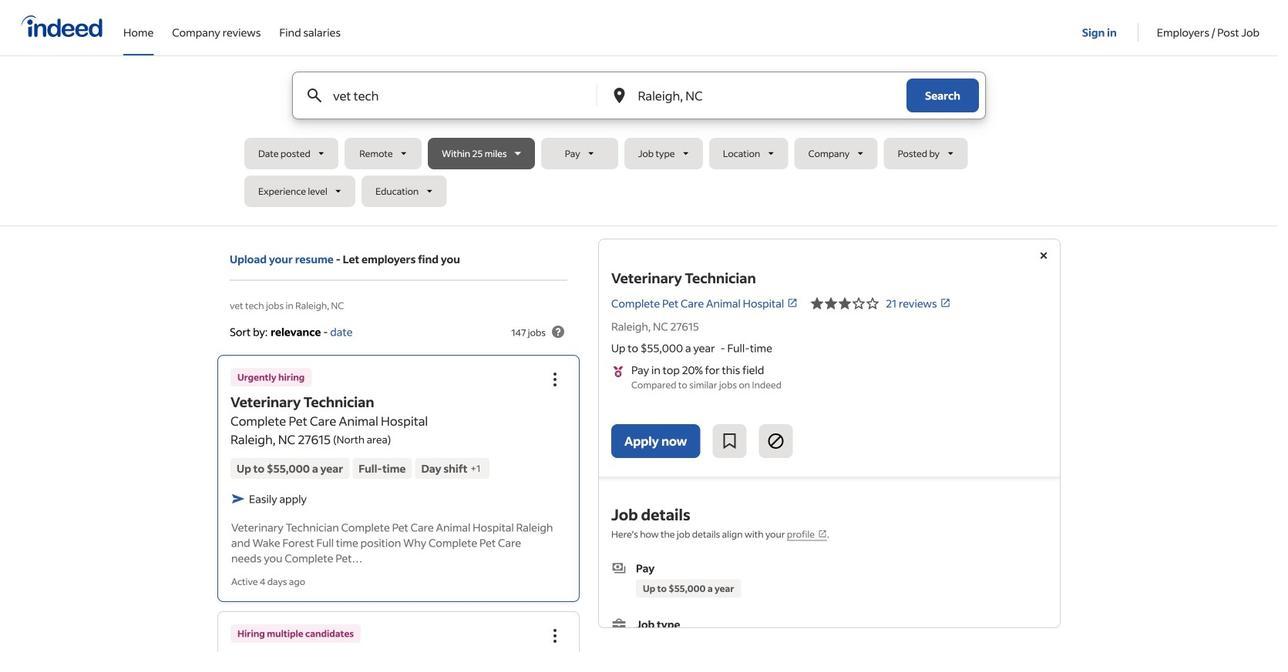 Task type: vqa. For each thing, say whether or not it's contained in the screenshot.
the bottommost 'group'
no



Task type: describe. For each thing, give the bounding box(es) containing it.
help icon image
[[549, 323, 567, 341]]

job actions for veterinary technician is collapsed image
[[546, 371, 564, 389]]

search: Job title, keywords, or company text field
[[330, 72, 571, 119]]

save this job image
[[720, 432, 739, 451]]

3 out of 5 stars. link to 21 reviews company ratings (opens in a new tab) image
[[940, 298, 951, 309]]

close job details image
[[1034, 247, 1053, 265]]



Task type: locate. For each thing, give the bounding box(es) containing it.
job actions for veterinary assistant/technician is collapsed image
[[546, 627, 564, 646]]

None search field
[[244, 72, 1034, 214]]

3 out of 5 stars image
[[810, 294, 880, 313]]

not interested image
[[767, 432, 785, 451]]

Edit location text field
[[635, 72, 876, 119]]

complete pet care animal hospital (opens in a new tab) image
[[787, 298, 798, 309]]

job preferences (opens in a new window) image
[[818, 530, 827, 539]]



